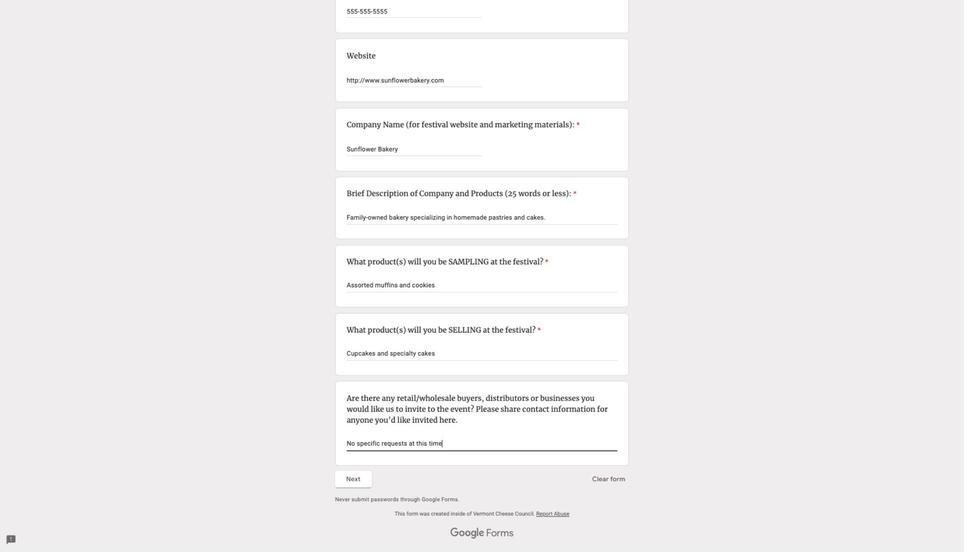Task type: vqa. For each thing, say whether or not it's contained in the screenshot.
2nd heading from the bottom of the page
yes



Task type: describe. For each thing, give the bounding box(es) containing it.
report a problem to google image
[[6, 535, 17, 546]]

2 your answer text field from the top
[[347, 350, 618, 361]]

required question element for 2nd your answer text box from the bottom of the page heading
[[544, 257, 549, 268]]

google image
[[451, 529, 485, 540]]

heading for 2nd your answer text box
[[347, 325, 541, 336]]



Task type: locate. For each thing, give the bounding box(es) containing it.
None text field
[[347, 440, 618, 451]]

1 your answer text field from the top
[[347, 282, 618, 293]]

3 heading from the top
[[347, 257, 549, 268]]

Your answer text field
[[347, 213, 618, 224]]

list
[[335, 0, 629, 466]]

heading for your answer text field
[[347, 189, 577, 200]]

heading
[[347, 119, 580, 130], [347, 189, 577, 200], [347, 257, 549, 268], [347, 325, 541, 336]]

2 heading from the top
[[347, 189, 577, 200]]

required question element for 1st heading
[[575, 119, 580, 130]]

required question element for heading corresponding to 2nd your answer text box
[[536, 325, 541, 336]]

1 heading from the top
[[347, 119, 580, 130]]

None text field
[[347, 6, 482, 17], [347, 75, 482, 86], [347, 144, 482, 155], [347, 6, 482, 17], [347, 75, 482, 86], [347, 144, 482, 155]]

required question element
[[575, 119, 580, 130], [572, 189, 577, 200], [544, 257, 549, 268], [536, 325, 541, 336]]

required question element for heading associated with your answer text field
[[572, 189, 577, 200]]

Your answer text field
[[347, 282, 618, 293], [347, 350, 618, 361]]

1 vertical spatial your answer text field
[[347, 350, 618, 361]]

4 heading from the top
[[347, 325, 541, 336]]

heading for 2nd your answer text box from the bottom of the page
[[347, 257, 549, 268]]

0 vertical spatial your answer text field
[[347, 282, 618, 293]]



